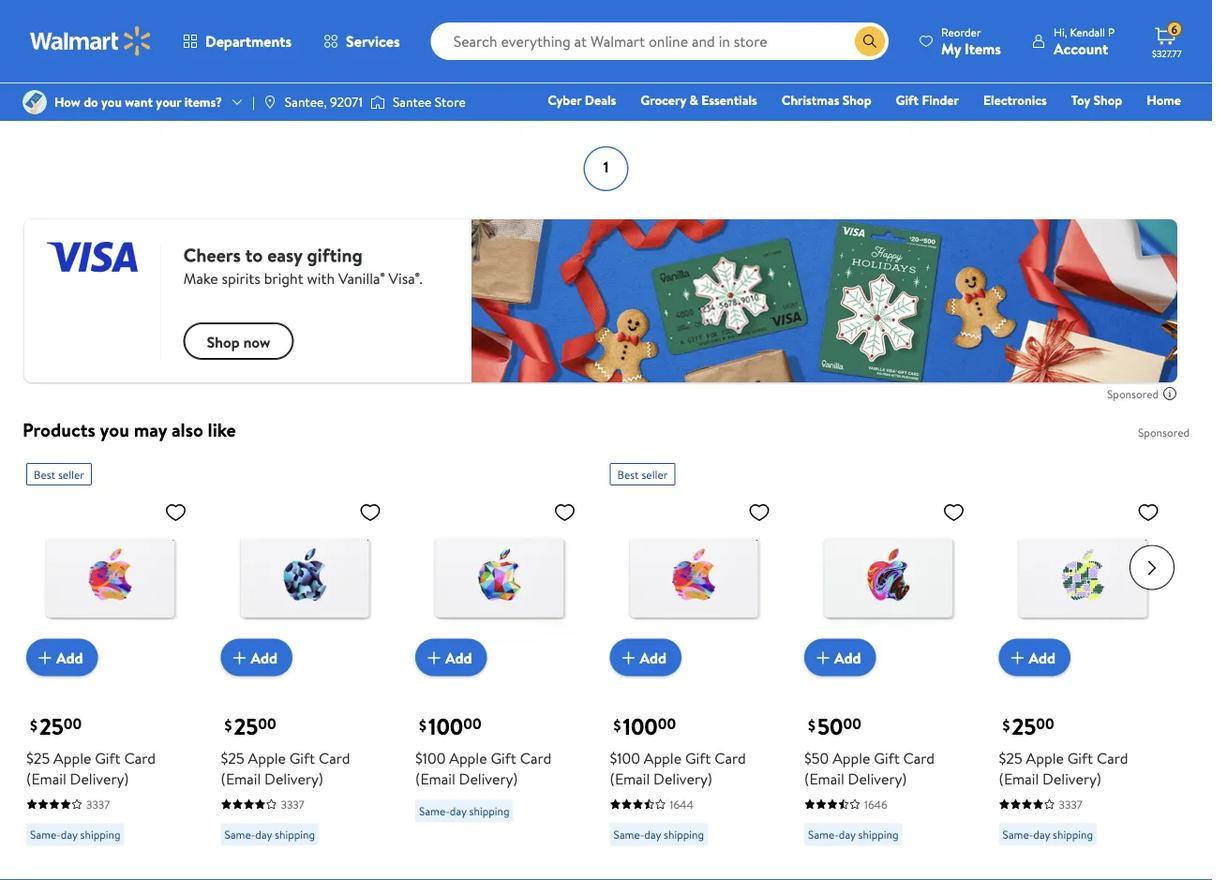 Task type: vqa. For each thing, say whether or not it's contained in the screenshot.
THE SPECIAL on the left
no



Task type: locate. For each thing, give the bounding box(es) containing it.
2 (email from the left
[[221, 768, 261, 789]]

p
[[1109, 24, 1115, 40]]

1 horizontal spatial 25
[[234, 711, 258, 742]]

vanilla inside $50 vanilla visa holiday merry christmas
[[539, 0, 580, 16]]

0 horizontal spatial $100 apple gift card (email delivery) image
[[416, 493, 584, 661]]

1 horizontal spatial seller
[[642, 466, 668, 482]]

christmas
[[510, 18, 576, 39], [782, 91, 840, 109]]

christmas up cyber
[[510, 18, 576, 39]]

save
[[282, 48, 305, 64], [510, 48, 533, 64], [738, 48, 761, 64], [966, 48, 989, 64]]

0 horizontal spatial 100
[[429, 711, 464, 742]]

1 horizontal spatial shop
[[1094, 91, 1123, 109]]

add to cart image for 25
[[34, 646, 56, 669]]

$ 100 00
[[419, 711, 482, 742], [614, 711, 676, 742]]

walmart plus image down multi-
[[1017, 47, 1035, 66]]

1 horizontal spatial  image
[[262, 95, 277, 110]]

0 horizontal spatial add to cart image
[[34, 646, 56, 669]]

holiday left green
[[386, 0, 435, 16]]

green
[[439, 0, 479, 16]]

in up christmas shop
[[844, 73, 853, 89]]

1 shipping, from the left
[[307, 73, 350, 89]]

add to favorites list, $100 apple gift card (email delivery) image for 4th add button from left
[[748, 500, 771, 524]]

3+ up christmas shop
[[855, 73, 868, 89]]

2 add to favorites list, $100 apple gift card (email delivery) image from the left
[[748, 500, 771, 524]]

0 horizontal spatial best seller
[[34, 466, 84, 482]]

also
[[172, 417, 203, 443]]

toy
[[1072, 91, 1091, 109]]

$50
[[282, 0, 307, 16], [510, 0, 535, 16], [738, 0, 763, 16], [805, 748, 829, 768]]

vanilla inside $60 vanilla visa holiday cookie multi-pack
[[995, 0, 1036, 16]]

4 product group from the left
[[610, 455, 779, 874]]

92071
[[330, 93, 363, 111]]

card inside $50 apple gift card (email delivery)
[[904, 748, 935, 768]]

days for $60 vanilla visa holiday cookie multi-pack
[[1099, 73, 1121, 89]]

visa inside $50 vanilla visa holiday merry christmas
[[584, 0, 611, 16]]

25
[[39, 711, 64, 742], [234, 711, 258, 742], [1012, 711, 1037, 742]]

3 holiday from the left
[[889, 0, 938, 16]]

1 shop from the left
[[843, 91, 872, 109]]

1 25 from the left
[[39, 711, 64, 742]]

visa up hi, on the right top
[[1040, 0, 1067, 16]]

2 add from the left
[[251, 647, 278, 668]]

$100 apple gift card (email delivery) image for fourth add button from the right
[[416, 493, 584, 661]]

1 horizontal spatial 100
[[623, 711, 658, 742]]

1 horizontal spatial add to favorites list, $25 apple gift card (email delivery) image
[[1138, 500, 1160, 524]]

0 horizontal spatial 3337
[[86, 796, 110, 812]]

2 apple from the left
[[248, 748, 286, 768]]

4 00 from the left
[[658, 714, 676, 734]]

 image left how in the top left of the page
[[23, 90, 47, 114]]

2 free from the left
[[510, 73, 532, 89]]

add to favorites list, $100 apple gift card (email delivery) image for fourth add button from the right
[[554, 500, 576, 524]]

you
[[101, 93, 122, 111], [100, 417, 129, 443]]

3 visa from the left
[[1040, 0, 1067, 16]]

$50 inside $50 vanilla mastercard holiday snowflake
[[738, 0, 763, 16]]

add to favorites list, $100 apple gift card (email delivery) image
[[554, 500, 576, 524], [748, 500, 771, 524]]

6 00 from the left
[[1037, 714, 1055, 734]]

$25
[[26, 748, 50, 768], [221, 748, 245, 768], [999, 748, 1023, 768]]

free shipping, arrives in 3+ days for merry
[[510, 73, 665, 89]]

do
[[84, 93, 98, 111]]

free shipping, arrives in 3+ days up 92071 at the left
[[282, 73, 437, 89]]

save with up cyber
[[510, 48, 557, 64]]

walmart plus image
[[333, 47, 352, 66], [561, 47, 579, 66]]

santee, 92071
[[285, 93, 363, 111]]

search icon image
[[863, 34, 878, 49]]

ad disclaimer and feedback for marqueedisplayad image
[[1163, 387, 1178, 402]]

00
[[64, 714, 82, 734], [258, 714, 276, 734], [464, 714, 482, 734], [658, 714, 676, 734], [844, 714, 862, 734], [1037, 714, 1055, 734]]

$25 apple gift card (email delivery) image
[[26, 493, 195, 661], [221, 493, 389, 661], [999, 493, 1168, 661]]

shipping, up cyber
[[535, 73, 578, 89]]

free shipping, arrives in 3+ days up cyber deals link
[[510, 73, 665, 89]]

walmart plus image up cyber
[[561, 47, 579, 66]]

free shipping, arrives in 3+ days up "christmas shop" link
[[738, 73, 893, 89]]

1 horizontal spatial $ 25 00
[[225, 711, 276, 742]]

shipping, up the santee, 92071
[[307, 73, 350, 89]]

0 horizontal spatial add to favorites list, $100 apple gift card (email delivery) image
[[554, 500, 576, 524]]

vanilla up the 'snowflake'
[[766, 0, 808, 16]]

4 free from the left
[[966, 73, 988, 89]]

1 in from the left
[[388, 73, 397, 89]]

free shipping, arrives in 3+ days for snowflake
[[738, 73, 893, 89]]

merry
[[667, 0, 706, 16]]

with up cyber
[[535, 48, 557, 64]]

2 horizontal spatial visa
[[1040, 0, 1067, 16]]

days up toy shop
[[1099, 73, 1121, 89]]

1 horizontal spatial walmart plus image
[[1017, 47, 1035, 66]]

$100 apple gift card (email delivery) image
[[416, 493, 584, 661], [610, 493, 779, 661]]

services
[[346, 31, 400, 52]]

0 horizontal spatial shop
[[843, 91, 872, 109]]

2 $25 apple gift card (email delivery) from the left
[[221, 748, 350, 789]]

1 horizontal spatial walmart plus image
[[561, 47, 579, 66]]

0 horizontal spatial seller
[[58, 466, 84, 482]]

2 $25 from the left
[[221, 748, 245, 768]]

4 shipping, from the left
[[991, 73, 1034, 89]]

days for $50 vanilla mastercard holiday snowflake
[[871, 73, 893, 89]]

0 horizontal spatial  image
[[23, 90, 47, 114]]

with down cookie
[[991, 48, 1013, 64]]

in for green
[[388, 73, 397, 89]]

holiday inside $60 vanilla visa holiday cookie multi-pack
[[1070, 0, 1119, 16]]

2 horizontal spatial 3337
[[1059, 796, 1083, 812]]

3 $25 apple gift card (email delivery) image from the left
[[999, 493, 1168, 661]]

2 walmart plus image from the left
[[1017, 47, 1035, 66]]

0 horizontal spatial 25
[[39, 711, 64, 742]]

4 (email from the left
[[610, 768, 650, 789]]

0 horizontal spatial $25
[[26, 748, 50, 768]]

1 horizontal spatial $25
[[221, 748, 245, 768]]

save for $50 vanilla visa holiday green fluffy bow
[[282, 48, 305, 64]]

1 horizontal spatial add to favorites list, $100 apple gift card (email delivery) image
[[748, 500, 771, 524]]

3 days from the left
[[871, 73, 893, 89]]

1 add from the left
[[56, 647, 83, 668]]

2 holiday from the left
[[614, 0, 663, 16]]

|
[[252, 93, 255, 111]]

kendall
[[1071, 24, 1106, 40]]

1 horizontal spatial $25 apple gift card (email delivery)
[[221, 748, 350, 789]]

visa inside $60 vanilla visa holiday cookie multi-pack
[[1040, 0, 1067, 16]]

arrives up christmas shop
[[808, 73, 841, 89]]

4 arrives from the left
[[1036, 73, 1069, 89]]

save with down fluffy
[[282, 48, 329, 64]]

1 holiday from the left
[[386, 0, 435, 16]]

3 00 from the left
[[464, 714, 482, 734]]

next slide for products you may also like list image
[[1130, 546, 1175, 591]]

 image right 92071 at the left
[[370, 93, 385, 112]]

$327.77
[[1153, 47, 1182, 60]]

0 horizontal spatial $100 apple gift card (email delivery)
[[416, 748, 552, 789]]

3 3337 from the left
[[1059, 796, 1083, 812]]

like
[[208, 417, 236, 443]]

departments
[[205, 31, 292, 52]]

free shipping, arrives in 3+ days
[[282, 73, 437, 89], [510, 73, 665, 89], [738, 73, 893, 89], [966, 73, 1121, 89]]

sponsored down ad disclaimer and feedback for marqueedisplayad "icon"
[[1139, 425, 1190, 441]]

0 vertical spatial sponsored
[[1108, 386, 1159, 402]]

hi,
[[1054, 24, 1068, 40]]

0 horizontal spatial $100
[[416, 748, 446, 768]]

items
[[965, 38, 1002, 59]]

with for $50 vanilla mastercard holiday snowflake
[[763, 48, 785, 64]]

2 days from the left
[[643, 73, 665, 89]]

2 add to cart image from the left
[[618, 646, 640, 669]]

one
[[1038, 117, 1066, 136]]

 image for how do you want your items?
[[23, 90, 47, 114]]

walmart plus image for fluffy
[[333, 47, 352, 66]]

how
[[54, 93, 80, 111]]

1 save from the left
[[282, 48, 305, 64]]

2 seller from the left
[[642, 466, 668, 482]]

cyber deals
[[548, 91, 617, 109]]

walmart plus image
[[789, 47, 807, 66], [1017, 47, 1035, 66]]

0 vertical spatial you
[[101, 93, 122, 111]]

bow
[[324, 18, 352, 39]]

2 3337 from the left
[[281, 796, 305, 812]]

 image
[[23, 90, 47, 114], [370, 93, 385, 112], [262, 95, 277, 110]]

3 arrives from the left
[[808, 73, 841, 89]]

1 arrives from the left
[[353, 73, 385, 89]]

1 horizontal spatial $ 100 00
[[614, 711, 676, 742]]

$50 for $50 apple gift card (email delivery)
[[805, 748, 829, 768]]

vanilla inside $50 vanilla visa holiday green fluffy bow
[[311, 0, 352, 16]]

2 horizontal spatial add to cart image
[[812, 646, 835, 669]]

$60 vanilla visa holiday cookie multi-pack
[[966, 0, 1119, 39]]

days for $50 vanilla visa holiday merry christmas
[[643, 73, 665, 89]]

christmas shop
[[782, 91, 872, 109]]

one debit link
[[1030, 116, 1110, 136]]

2 horizontal spatial $25 apple gift card (email delivery) image
[[999, 493, 1168, 661]]

0 vertical spatial christmas
[[510, 18, 576, 39]]

in up toy
[[1072, 73, 1081, 89]]

arrives up 92071 at the left
[[353, 73, 385, 89]]

1 horizontal spatial $25 apple gift card (email delivery) image
[[221, 493, 389, 661]]

$ 25 00
[[30, 711, 82, 742], [225, 711, 276, 742], [1003, 711, 1055, 742]]

with
[[308, 48, 329, 64], [535, 48, 557, 64], [763, 48, 785, 64], [991, 48, 1013, 64]]

add to favorites list, $25 apple gift card (email delivery) image
[[359, 500, 382, 524], [1138, 500, 1160, 524]]

5 product group from the left
[[805, 455, 973, 874]]

$50 inside $50 vanilla visa holiday merry christmas
[[510, 0, 535, 16]]

2 vanilla from the left
[[539, 0, 580, 16]]

3 shipping, from the left
[[763, 73, 806, 89]]

walmart plus image for christmas
[[561, 47, 579, 66]]

6 add button from the left
[[999, 639, 1071, 676]]

holiday inside $50 vanilla visa holiday merry christmas
[[614, 0, 663, 16]]

grocery & essentials
[[641, 91, 758, 109]]

0 horizontal spatial $ 25 00
[[30, 711, 82, 742]]

shipping, up christmas shop
[[763, 73, 806, 89]]

days down search icon on the right top
[[871, 73, 893, 89]]

4 vanilla from the left
[[995, 0, 1036, 16]]

1 horizontal spatial best seller
[[618, 466, 668, 482]]

1 vertical spatial you
[[100, 417, 129, 443]]

2 horizontal spatial $25 apple gift card (email delivery)
[[999, 748, 1129, 789]]

add button
[[26, 639, 98, 676], [221, 639, 293, 676], [416, 639, 487, 676], [610, 639, 682, 676], [805, 639, 877, 676], [999, 639, 1071, 676]]

visa up search search box
[[584, 0, 611, 16]]

vanilla
[[311, 0, 352, 16], [539, 0, 580, 16], [766, 0, 808, 16], [995, 0, 1036, 16]]

shop for toy shop
[[1094, 91, 1123, 109]]

5 00 from the left
[[844, 714, 862, 734]]

$50 down 50
[[805, 748, 829, 768]]

holiday inside $50 vanilla mastercard holiday snowflake
[[889, 0, 938, 16]]

gift
[[896, 91, 919, 109], [95, 748, 121, 768], [290, 748, 315, 768], [491, 748, 517, 768], [686, 748, 711, 768], [874, 748, 900, 768], [1068, 748, 1094, 768]]

1 add to cart image from the left
[[34, 646, 56, 669]]

1 vanilla from the left
[[311, 0, 352, 16]]

vanilla inside $50 vanilla mastercard holiday snowflake
[[766, 0, 808, 16]]

add for 1st add button from the right
[[1029, 647, 1056, 668]]

walmart plus image for cookie
[[1017, 47, 1035, 66]]

best seller for 100
[[618, 466, 668, 482]]

visa up services
[[356, 0, 383, 16]]

debit
[[1069, 117, 1101, 136]]

add to cart image
[[34, 646, 56, 669], [618, 646, 640, 669], [812, 646, 835, 669]]

save with down cookie
[[966, 48, 1013, 64]]

$50 for $50 vanilla visa holiday green fluffy bow
[[282, 0, 307, 16]]

auto
[[914, 117, 941, 136]]

5 $ from the left
[[809, 715, 816, 735]]

2 horizontal spatial  image
[[370, 93, 385, 112]]

holiday for $50 vanilla visa holiday merry christmas
[[614, 0, 663, 16]]

2 horizontal spatial add to cart image
[[1007, 646, 1029, 669]]

1 add to favorites list, $100 apple gift card (email delivery) image from the left
[[554, 500, 576, 524]]

walmart plus image for snowflake
[[789, 47, 807, 66]]

add to cart image for 25
[[1007, 646, 1029, 669]]

2 card from the left
[[319, 748, 350, 768]]

registry
[[966, 117, 1014, 136]]

3337
[[86, 796, 110, 812], [281, 796, 305, 812], [1059, 796, 1083, 812]]

0 horizontal spatial walmart plus image
[[789, 47, 807, 66]]

2 visa from the left
[[584, 0, 611, 16]]

day
[[450, 803, 467, 819], [61, 827, 78, 843], [255, 827, 272, 843], [645, 827, 661, 843], [839, 827, 856, 843], [1034, 827, 1051, 843]]

walmart plus image down bow
[[333, 47, 352, 66]]

0 horizontal spatial christmas
[[510, 18, 576, 39]]

3 add to cart image from the left
[[1007, 646, 1029, 669]]

free shipping, arrives in 3+ days for cookie
[[966, 73, 1121, 89]]

1 horizontal spatial 3337
[[281, 796, 305, 812]]

3 with from the left
[[763, 48, 785, 64]]

add for first add button from the left
[[56, 647, 83, 668]]

3 $25 from the left
[[999, 748, 1023, 768]]

2 horizontal spatial $ 25 00
[[1003, 711, 1055, 742]]

apple
[[53, 748, 91, 768], [248, 748, 286, 768], [450, 748, 487, 768], [644, 748, 682, 768], [833, 748, 871, 768], [1027, 748, 1064, 768]]

vanilla for $50 vanilla visa holiday green fluffy bow
[[311, 0, 352, 16]]

0 horizontal spatial add to favorites list, $25 apple gift card (email delivery) image
[[359, 500, 382, 524]]

add to cart image
[[228, 646, 251, 669], [423, 646, 446, 669], [1007, 646, 1029, 669]]

$50 for $50 vanilla mastercard holiday snowflake
[[738, 0, 763, 16]]

add to cart image for 100
[[423, 646, 446, 669]]

free
[[282, 73, 304, 89], [510, 73, 532, 89], [738, 73, 760, 89], [966, 73, 988, 89]]

1 free from the left
[[282, 73, 304, 89]]

in up deals
[[616, 73, 625, 89]]

holiday up kendall
[[1070, 0, 1119, 16]]

$100 apple gift card (email delivery)
[[416, 748, 552, 789], [610, 748, 746, 789]]

may
[[134, 417, 167, 443]]

1 horizontal spatial $100 apple gift card (email delivery)
[[610, 748, 746, 789]]

2 add to favorites list, $25 apple gift card (email delivery) image from the left
[[1138, 500, 1160, 524]]

3 free shipping, arrives in 3+ days from the left
[[738, 73, 893, 89]]

arrives up electronics link
[[1036, 73, 1069, 89]]

sponsored
[[1108, 386, 1159, 402], [1139, 425, 1190, 441]]

you left may at the left of page
[[100, 417, 129, 443]]

0 horizontal spatial $ 100 00
[[419, 711, 482, 742]]

3+ down walmart site-wide 'search field'
[[627, 73, 640, 89]]

home fashion
[[846, 91, 1182, 136]]

1644
[[670, 796, 694, 812]]

1 apple from the left
[[53, 748, 91, 768]]

2 $100 apple gift card (email delivery) image from the left
[[610, 493, 779, 661]]

1 $100 apple gift card (email delivery) image from the left
[[416, 493, 584, 661]]

$50 inside $50 apple gift card (email delivery)
[[805, 748, 829, 768]]

holiday up search search box
[[614, 0, 663, 16]]

4 card from the left
[[715, 748, 746, 768]]

3 in from the left
[[844, 73, 853, 89]]

0 horizontal spatial $25 apple gift card (email delivery) image
[[26, 493, 195, 661]]

days up grocery
[[643, 73, 665, 89]]

3+ up santee
[[400, 73, 412, 89]]

$100
[[416, 748, 446, 768], [610, 748, 641, 768]]

2 $ 100 00 from the left
[[614, 711, 676, 742]]

shipping, for $50 vanilla visa holiday green fluffy bow
[[307, 73, 350, 89]]

with down fluffy
[[308, 48, 329, 64]]

seller
[[58, 466, 84, 482], [642, 466, 668, 482]]

$50 up the 'snowflake'
[[738, 0, 763, 16]]

2 horizontal spatial 25
[[1012, 711, 1037, 742]]

1 days from the left
[[415, 73, 437, 89]]

0 horizontal spatial add to cart image
[[228, 646, 251, 669]]

shipping, up electronics link
[[991, 73, 1034, 89]]

products you may also like
[[23, 417, 236, 443]]

free shipping, arrives in 3+ days up electronics link
[[966, 73, 1121, 89]]

1 horizontal spatial $100
[[610, 748, 641, 768]]

christmas up fashion link
[[782, 91, 840, 109]]

1 horizontal spatial add to cart image
[[423, 646, 446, 669]]

2 arrives from the left
[[581, 73, 613, 89]]

shop up fashion link
[[843, 91, 872, 109]]

0 horizontal spatial visa
[[356, 0, 383, 16]]

1 free shipping, arrives in 3+ days from the left
[[282, 73, 437, 89]]

2 3+ from the left
[[627, 73, 640, 89]]

4 with from the left
[[991, 48, 1013, 64]]

visa for christmas
[[584, 0, 611, 16]]

2 in from the left
[[616, 73, 625, 89]]

holiday inside $50 vanilla visa holiday green fluffy bow
[[386, 0, 435, 16]]

3+ up toy shop
[[1083, 73, 1096, 89]]

holiday right mastercard
[[889, 0, 938, 16]]

3+
[[400, 73, 412, 89], [627, 73, 640, 89], [855, 73, 868, 89], [1083, 73, 1096, 89]]

toy shop
[[1072, 91, 1123, 109]]

arrives up deals
[[581, 73, 613, 89]]

&
[[690, 91, 699, 109]]

$25 apple gift card (email delivery) image for first add button from the left
[[26, 493, 195, 661]]

save with down the 'snowflake'
[[738, 48, 785, 64]]

3 $25 apple gift card (email delivery) from the left
[[999, 748, 1129, 789]]

best seller
[[34, 466, 84, 482], [618, 466, 668, 482]]

add to favorites list, $50 apple gift card (email delivery) image
[[943, 500, 966, 524]]

visa inside $50 vanilla visa holiday green fluffy bow
[[356, 0, 383, 16]]

3 3+ from the left
[[855, 73, 868, 89]]

product group
[[26, 455, 195, 874], [221, 455, 389, 874], [416, 455, 584, 874], [610, 455, 779, 874], [805, 455, 973, 874], [999, 455, 1168, 874]]

2 free shipping, arrives in 3+ days from the left
[[510, 73, 665, 89]]

1 add to favorites list, $25 apple gift card (email delivery) image from the left
[[359, 500, 382, 524]]

in
[[388, 73, 397, 89], [616, 73, 625, 89], [844, 73, 853, 89], [1072, 73, 1081, 89]]

$50 inside $50 vanilla visa holiday green fluffy bow
[[282, 0, 307, 16]]

6
[[1172, 21, 1178, 37]]

1 100 from the left
[[429, 711, 464, 742]]

with for $50 vanilla visa holiday green fluffy bow
[[308, 48, 329, 64]]

1 horizontal spatial $100 apple gift card (email delivery) image
[[610, 493, 779, 661]]

0 horizontal spatial walmart plus image
[[333, 47, 352, 66]]

1 card from the left
[[124, 748, 156, 768]]

sponsored left ad disclaimer and feedback for marqueedisplayad "icon"
[[1108, 386, 1159, 402]]

free for $60 vanilla visa holiday cookie multi-pack
[[966, 73, 988, 89]]

3+ for cookie
[[1083, 73, 1096, 89]]

4 apple from the left
[[644, 748, 682, 768]]

save with
[[282, 48, 329, 64], [510, 48, 557, 64], [738, 48, 785, 64], [966, 48, 1013, 64]]

fashion link
[[837, 116, 898, 136]]

vanilla up cyber
[[539, 0, 580, 16]]

days up santee store
[[415, 73, 437, 89]]

2 shipping, from the left
[[535, 73, 578, 89]]

shop
[[843, 91, 872, 109], [1094, 91, 1123, 109]]

2 add to cart image from the left
[[423, 646, 446, 669]]

$25 apple gift card (email delivery) image for fifth add button from the right
[[221, 493, 389, 661]]

holiday
[[386, 0, 435, 16], [614, 0, 663, 16], [889, 0, 938, 16], [1070, 0, 1119, 16]]

visa
[[356, 0, 383, 16], [584, 0, 611, 16], [1040, 0, 1067, 16]]

0 horizontal spatial best
[[34, 466, 55, 482]]

add for 5th add button
[[835, 647, 862, 668]]

3 25 from the left
[[1012, 711, 1037, 742]]

shop for christmas shop
[[843, 91, 872, 109]]

add to favorites list, $25 apple gift card (email delivery) image
[[165, 500, 187, 524]]

$25 apple gift card (email delivery)
[[26, 748, 156, 789], [221, 748, 350, 789], [999, 748, 1129, 789]]

delivery)
[[70, 768, 129, 789], [265, 768, 324, 789], [459, 768, 518, 789], [654, 768, 713, 789], [848, 768, 907, 789], [1043, 768, 1102, 789]]

with for $60 vanilla visa holiday cookie multi-pack
[[991, 48, 1013, 64]]

3 product group from the left
[[416, 455, 584, 874]]

$50 right green
[[510, 0, 535, 16]]

vanilla up bow
[[311, 0, 352, 16]]

with down the 'snowflake'
[[763, 48, 785, 64]]

(email
[[26, 768, 66, 789], [221, 768, 261, 789], [416, 768, 456, 789], [610, 768, 650, 789], [805, 768, 845, 789], [999, 768, 1040, 789]]

want
[[125, 93, 153, 111]]

2 horizontal spatial $25
[[999, 748, 1023, 768]]

3 add from the left
[[446, 647, 472, 668]]

in up santee
[[388, 73, 397, 89]]

gift finder
[[896, 91, 959, 109]]

vanilla for $60 vanilla visa holiday cookie multi-pack
[[995, 0, 1036, 16]]

shop right toy
[[1094, 91, 1123, 109]]

electronics link
[[975, 90, 1056, 110]]

$50 up fluffy
[[282, 0, 307, 16]]

5 apple from the left
[[833, 748, 871, 768]]

arrives for merry
[[581, 73, 613, 89]]

1 horizontal spatial visa
[[584, 0, 611, 16]]

1 horizontal spatial add to cart image
[[618, 646, 640, 669]]

1 3+ from the left
[[400, 73, 412, 89]]

3 (email from the left
[[416, 768, 456, 789]]

1 vertical spatial christmas
[[782, 91, 840, 109]]

4 save with from the left
[[966, 48, 1013, 64]]

2 $ from the left
[[225, 715, 232, 735]]

shipping,
[[307, 73, 350, 89], [535, 73, 578, 89], [763, 73, 806, 89], [991, 73, 1034, 89]]

1 horizontal spatial best
[[618, 466, 639, 482]]

vanilla up multi-
[[995, 0, 1036, 16]]

in for merry
[[616, 73, 625, 89]]

walmart plus image down the 'snowflake'
[[789, 47, 807, 66]]

you right do
[[101, 93, 122, 111]]

0 horizontal spatial $25 apple gift card (email delivery)
[[26, 748, 156, 789]]

1 product group from the left
[[26, 455, 195, 874]]

 image right |
[[262, 95, 277, 110]]



Task type: describe. For each thing, give the bounding box(es) containing it.
delivery) inside $50 apple gift card (email delivery)
[[848, 768, 907, 789]]

add for fifth add button from the right
[[251, 647, 278, 668]]

50
[[818, 711, 844, 742]]

arrives for green
[[353, 73, 385, 89]]

$50 vanilla mastercard holiday snowflake
[[738, 0, 938, 39]]

apple inside $50 apple gift card (email delivery)
[[833, 748, 871, 768]]

multi-
[[1016, 18, 1055, 39]]

2 add button from the left
[[221, 639, 293, 676]]

walmart+
[[1126, 117, 1182, 136]]

shipping, for $50 vanilla visa holiday merry christmas
[[535, 73, 578, 89]]

deals
[[585, 91, 617, 109]]

cookie
[[966, 18, 1012, 39]]

your
[[156, 93, 181, 111]]

1 $25 apple gift card (email delivery) from the left
[[26, 748, 156, 789]]

$ inside $ 50 00
[[809, 715, 816, 735]]

store
[[435, 93, 466, 111]]

finder
[[922, 91, 959, 109]]

2 00 from the left
[[258, 714, 276, 734]]

free for $50 vanilla visa holiday merry christmas
[[510, 73, 532, 89]]

6 (email from the left
[[999, 768, 1040, 789]]

holiday for $50 vanilla visa holiday green fluffy bow
[[386, 0, 435, 16]]

2 delivery) from the left
[[265, 768, 324, 789]]

1 $100 from the left
[[416, 748, 446, 768]]

days for $50 vanilla visa holiday green fluffy bow
[[415, 73, 437, 89]]

free shipping, arrives in 3+ days for green
[[282, 73, 437, 89]]

products
[[23, 417, 96, 443]]

shipping, for $60 vanilla visa holiday cookie multi-pack
[[991, 73, 1034, 89]]

$50 for $50 vanilla visa holiday merry christmas
[[510, 0, 535, 16]]

add to favorites list, $25 apple gift card (email delivery) image for 1st add button from the right
[[1138, 500, 1160, 524]]

(email inside $50 apple gift card (email delivery)
[[805, 768, 845, 789]]

1 $100 apple gift card (email delivery) from the left
[[416, 748, 552, 789]]

cyber deals link
[[539, 90, 625, 110]]

snowflake
[[738, 18, 804, 39]]

home link
[[1139, 90, 1190, 110]]

Walmart Site-Wide search field
[[431, 23, 889, 60]]

holiday for $50 vanilla mastercard holiday snowflake
[[889, 0, 938, 16]]

save for $50 vanilla visa holiday merry christmas
[[510, 48, 533, 64]]

with for $50 vanilla visa holiday merry christmas
[[535, 48, 557, 64]]

cyber
[[548, 91, 582, 109]]

2 $ 25 00 from the left
[[225, 711, 276, 742]]

2 100 from the left
[[623, 711, 658, 742]]

best for 100
[[618, 466, 639, 482]]

6 $ from the left
[[1003, 715, 1011, 735]]

1 (email from the left
[[26, 768, 66, 789]]

save with for $50 vanilla mastercard holiday snowflake
[[738, 48, 785, 64]]

1 $25 from the left
[[26, 748, 50, 768]]

gift inside $50 apple gift card (email delivery)
[[874, 748, 900, 768]]

2 $100 apple gift card (email delivery) from the left
[[610, 748, 746, 789]]

1 $ 100 00 from the left
[[419, 711, 482, 742]]

$25 apple gift card (email delivery) image for 1st add button from the right
[[999, 493, 1168, 661]]

electronics
[[984, 91, 1048, 109]]

visa for multi-
[[1040, 0, 1067, 16]]

1 horizontal spatial christmas
[[782, 91, 840, 109]]

1 $ 25 00 from the left
[[30, 711, 82, 742]]

save for $60 vanilla visa holiday cookie multi-pack
[[966, 48, 989, 64]]

registry link
[[957, 116, 1022, 136]]

Search search field
[[431, 23, 889, 60]]

1 add button from the left
[[26, 639, 98, 676]]

1 00 from the left
[[64, 714, 82, 734]]

3 $ 25 00 from the left
[[1003, 711, 1055, 742]]

seller for 100
[[642, 466, 668, 482]]

best seller for 25
[[34, 466, 84, 482]]

3+ for green
[[400, 73, 412, 89]]

3 $ from the left
[[419, 715, 427, 735]]

$100 apple gift card (email delivery) image for 4th add button from left
[[610, 493, 779, 661]]

santee store
[[393, 93, 466, 111]]

4 add button from the left
[[610, 639, 682, 676]]

walmart image
[[30, 26, 152, 56]]

3+ for snowflake
[[855, 73, 868, 89]]

1646
[[865, 796, 888, 812]]

arrives for snowflake
[[808, 73, 841, 89]]

in for snowflake
[[844, 73, 853, 89]]

christmas shop link
[[774, 90, 880, 110]]

save with for $50 vanilla visa holiday green fluffy bow
[[282, 48, 329, 64]]

toy shop link
[[1064, 90, 1131, 110]]

save with for $60 vanilla visa holiday cookie multi-pack
[[966, 48, 1013, 64]]

3 card from the left
[[520, 748, 552, 768]]

6 delivery) from the left
[[1043, 768, 1102, 789]]

essentials
[[702, 91, 758, 109]]

departments button
[[167, 19, 308, 64]]

4 delivery) from the left
[[654, 768, 713, 789]]

product group containing 50
[[805, 455, 973, 874]]

3 delivery) from the left
[[459, 768, 518, 789]]

best for 25
[[34, 466, 55, 482]]

arrives for cookie
[[1036, 73, 1069, 89]]

 image for santee, 92071
[[262, 95, 277, 110]]

services button
[[308, 19, 416, 64]]

add for 4th add button from left
[[640, 647, 667, 668]]

grocery & essentials link
[[632, 90, 766, 110]]

in for cookie
[[1072, 73, 1081, 89]]

3 add to cart image from the left
[[812, 646, 835, 669]]

fashion
[[846, 117, 889, 136]]

add to cart image for 100
[[618, 646, 640, 669]]

1 3337 from the left
[[86, 796, 110, 812]]

save for $50 vanilla mastercard holiday snowflake
[[738, 48, 761, 64]]

$50 vanilla visa holiday merry christmas
[[510, 0, 706, 39]]

3+ for merry
[[627, 73, 640, 89]]

vanilla for $50 vanilla visa holiday merry christmas
[[539, 0, 580, 16]]

$60
[[966, 0, 991, 16]]

5 add button from the left
[[805, 639, 877, 676]]

save with for $50 vanilla visa holiday merry christmas
[[510, 48, 557, 64]]

$ 50 00
[[809, 711, 862, 742]]

gift finder link
[[888, 90, 968, 110]]

fluffy
[[282, 18, 320, 39]]

grocery
[[641, 91, 687, 109]]

walmart+ link
[[1117, 116, 1190, 136]]

3 add button from the left
[[416, 639, 487, 676]]

$50 vanilla visa holiday green fluffy bow
[[282, 0, 479, 39]]

reorder my items
[[942, 24, 1002, 59]]

$50 apple gift card (email delivery)
[[805, 748, 935, 789]]

pack
[[1055, 18, 1085, 39]]

6 card from the left
[[1097, 748, 1129, 768]]

vanilla for $50 vanilla mastercard holiday snowflake
[[766, 0, 808, 16]]

santee,
[[285, 93, 327, 111]]

holiday for $60 vanilla visa holiday cookie multi-pack
[[1070, 0, 1119, 16]]

home
[[1147, 91, 1182, 109]]

1 delivery) from the left
[[70, 768, 129, 789]]

reorder
[[942, 24, 982, 40]]

2 product group from the left
[[221, 455, 389, 874]]

free for $50 vanilla visa holiday green fluffy bow
[[282, 73, 304, 89]]

how do you want your items?
[[54, 93, 222, 111]]

account
[[1054, 38, 1109, 59]]

free for $50 vanilla mastercard holiday snowflake
[[738, 73, 760, 89]]

visa for fluffy
[[356, 0, 383, 16]]

auto link
[[905, 116, 950, 136]]

items?
[[184, 93, 222, 111]]

6 apple from the left
[[1027, 748, 1064, 768]]

1 link
[[584, 146, 629, 191]]

santee
[[393, 93, 432, 111]]

2 25 from the left
[[234, 711, 258, 742]]

3 apple from the left
[[450, 748, 487, 768]]

1 $ from the left
[[30, 715, 37, 735]]

mastercard
[[812, 0, 885, 16]]

4 $ from the left
[[614, 715, 621, 735]]

christmas inside $50 vanilla visa holiday merry christmas
[[510, 18, 576, 39]]

seller for 25
[[58, 466, 84, 482]]

6 product group from the left
[[999, 455, 1168, 874]]

1 add to cart image from the left
[[228, 646, 251, 669]]

hi, kendall p account
[[1054, 24, 1115, 59]]

2 $100 from the left
[[610, 748, 641, 768]]

$50 apple gift card (email delivery) image
[[805, 493, 973, 661]]

my
[[942, 38, 962, 59]]

one debit
[[1038, 117, 1101, 136]]

1
[[604, 156, 609, 177]]

 image for santee store
[[370, 93, 385, 112]]

add to favorites list, $25 apple gift card (email delivery) image for fifth add button from the right
[[359, 500, 382, 524]]

shipping, for $50 vanilla mastercard holiday snowflake
[[763, 73, 806, 89]]

00 inside $ 50 00
[[844, 714, 862, 734]]

1 vertical spatial sponsored
[[1139, 425, 1190, 441]]

add for fourth add button from the right
[[446, 647, 472, 668]]



